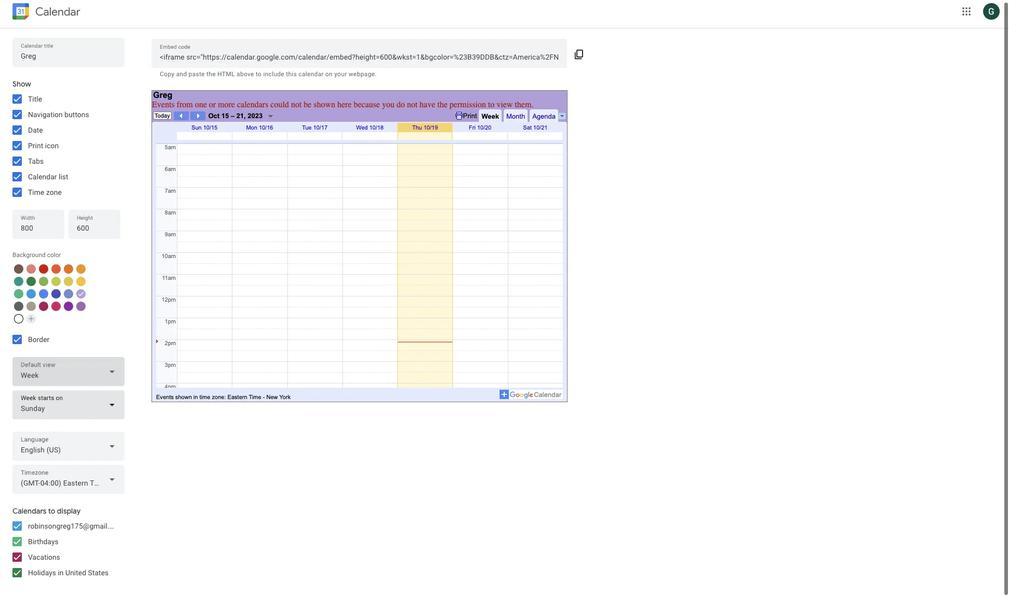 Task type: locate. For each thing, give the bounding box(es) containing it.
graphite menu item
[[14, 306, 23, 315]]

amethyst menu item
[[76, 306, 86, 315]]

tomato menu item
[[39, 268, 48, 278]]

background color
[[12, 255, 61, 263]]

None text field
[[21, 52, 116, 67]]

buttons
[[64, 114, 89, 122]]

0 vertical spatial calendar
[[35, 8, 80, 22]]

list
[[59, 176, 68, 185]]

0 horizontal spatial to
[[48, 511, 55, 520]]

banana menu item
[[76, 281, 86, 290]]

above
[[237, 74, 254, 81]]

holidays
[[28, 573, 56, 581]]

citron menu item
[[64, 281, 73, 290]]

pistachio menu item
[[39, 281, 48, 290]]

navigation
[[28, 114, 63, 122]]

radicchio menu item
[[39, 306, 48, 315]]

united
[[65, 573, 86, 581]]

None text field
[[160, 53, 559, 68]]

color
[[47, 255, 61, 263]]

1 horizontal spatial to
[[256, 74, 262, 81]]

paste
[[189, 74, 205, 81]]

calendar for calendar list
[[28, 176, 57, 185]]

peacock menu item
[[26, 293, 36, 302]]

to
[[256, 74, 262, 81], [48, 511, 55, 520]]

content_copy button
[[567, 45, 591, 70]]

basil menu item
[[26, 281, 36, 290]]

birch menu item
[[26, 306, 36, 315]]

None number field
[[21, 225, 56, 239], [77, 225, 112, 239], [21, 225, 56, 239], [77, 225, 112, 239]]

0 vertical spatial to
[[256, 74, 262, 81]]

states
[[88, 573, 109, 581]]

navigation buttons
[[28, 114, 89, 122]]

1 vertical spatial to
[[48, 511, 55, 520]]

show
[[12, 83, 31, 92]]

holidays in united states
[[28, 573, 109, 581]]

display
[[57, 511, 81, 520]]

calendar for calendar
[[35, 8, 80, 22]]

cherry blossom menu item
[[51, 306, 61, 315]]

calendar
[[35, 8, 80, 22], [28, 176, 57, 185]]

None field
[[12, 361, 125, 390], [12, 394, 125, 423], [12, 436, 125, 465], [12, 469, 125, 498], [12, 361, 125, 390], [12, 394, 125, 423], [12, 436, 125, 465], [12, 469, 125, 498]]

avocado menu item
[[51, 281, 61, 290]]

1 vertical spatial calendar
[[28, 176, 57, 185]]

to right above
[[256, 74, 262, 81]]

to left display
[[48, 511, 55, 520]]

this
[[286, 74, 297, 81]]

border
[[28, 339, 49, 348]]



Task type: describe. For each thing, give the bounding box(es) containing it.
lavender menu item
[[64, 293, 73, 302]]

your
[[334, 74, 347, 81]]

calendar link
[[10, 5, 80, 27]]

sage menu item
[[14, 293, 23, 302]]

pumpkin menu item
[[64, 268, 73, 278]]

copy
[[160, 74, 174, 81]]

title
[[28, 99, 42, 107]]

webpage.
[[349, 74, 377, 81]]

calendars
[[12, 511, 46, 520]]

calendar list
[[28, 176, 68, 185]]

flamingo menu item
[[26, 268, 36, 278]]

calendar
[[299, 74, 324, 81]]

eucalyptus menu item
[[14, 281, 23, 290]]

zone
[[46, 192, 62, 200]]

print
[[28, 145, 43, 154]]

wisteria menu item
[[76, 293, 86, 302]]

grape menu item
[[64, 306, 73, 315]]

include
[[263, 74, 284, 81]]

the
[[207, 74, 216, 81]]

tangerine menu item
[[51, 268, 61, 278]]

robinsongreg175@gmail.com
[[28, 526, 124, 534]]

background
[[12, 255, 46, 263]]

time zone
[[28, 192, 62, 200]]

cocoa menu item
[[14, 268, 23, 278]]

icon
[[45, 145, 59, 154]]

content_copy
[[574, 53, 585, 63]]

tabs
[[28, 161, 44, 169]]

calendars to display
[[12, 511, 81, 520]]

time
[[28, 192, 44, 200]]

blueberry menu item
[[51, 293, 61, 302]]

birthdays
[[28, 542, 58, 550]]

mango menu item
[[76, 268, 86, 278]]

in
[[58, 573, 64, 581]]

calendar color menu item
[[14, 318, 23, 327]]

print icon
[[28, 145, 59, 154]]

html
[[217, 74, 235, 81]]

vacations
[[28, 557, 60, 566]]

and
[[176, 74, 187, 81]]

add custom color menu item
[[26, 318, 36, 327]]

date
[[28, 130, 43, 138]]

cobalt menu item
[[39, 293, 48, 302]]

copy and paste the html above to include this calendar on your webpage.
[[160, 74, 377, 81]]

on
[[325, 74, 333, 81]]



Task type: vqa. For each thing, say whether or not it's contained in the screenshot.
Calendar for Calendar list
yes



